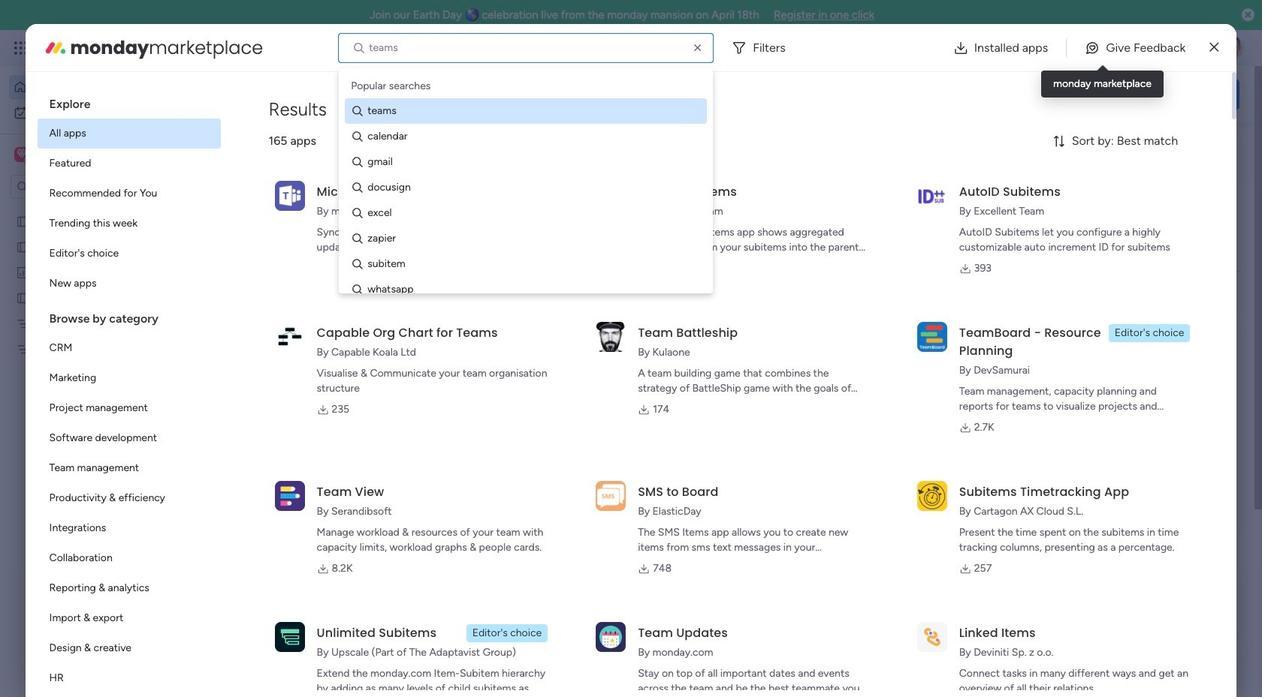 Task type: describe. For each thing, give the bounding box(es) containing it.
1 heading from the top
[[37, 84, 221, 119]]

circle o image
[[1037, 229, 1046, 240]]

select product image
[[14, 41, 29, 56]]

1 horizontal spatial monday marketplace image
[[1095, 41, 1110, 56]]

notifications image
[[995, 41, 1010, 56]]

1 vertical spatial terry turtle image
[[267, 648, 298, 678]]

quick search results list box
[[232, 171, 978, 554]]

0 vertical spatial dapulse x slim image
[[1210, 39, 1219, 57]]

2 workspace image from the left
[[17, 146, 27, 163]]

2 public board image from the top
[[16, 291, 30, 305]]

2 image
[[1040, 31, 1053, 48]]

Search in workspace field
[[32, 178, 125, 196]]

help image
[[1164, 41, 1179, 56]]

remove from favorites image
[[937, 305, 952, 320]]

search everything image
[[1131, 41, 1146, 56]]

1 circle o image from the top
[[1037, 209, 1046, 221]]

v2 user feedback image
[[1026, 86, 1038, 103]]

invite members image
[[1062, 41, 1077, 56]]

getting started element
[[1014, 578, 1240, 638]]

1 vertical spatial dapulse x slim image
[[1217, 139, 1235, 157]]

templates image image
[[1028, 332, 1226, 436]]

see plans image
[[249, 40, 263, 56]]



Task type: locate. For each thing, give the bounding box(es) containing it.
component image
[[251, 512, 264, 526]]

terry turtle image
[[1220, 36, 1244, 60], [267, 648, 298, 678]]

help center element
[[1014, 650, 1240, 698]]

1 public board image from the top
[[16, 240, 30, 254]]

0 vertical spatial circle o image
[[1037, 209, 1046, 221]]

2 circle o image from the top
[[1037, 248, 1046, 259]]

app logo image
[[275, 181, 305, 211], [917, 181, 947, 211], [275, 322, 305, 352], [596, 322, 626, 352], [917, 322, 947, 352], [275, 481, 305, 511], [596, 481, 626, 511], [917, 481, 947, 511], [275, 623, 305, 653], [596, 623, 626, 653], [917, 623, 947, 653]]

public dashboard image
[[16, 265, 30, 279]]

check circle image
[[1037, 190, 1046, 202]]

public board image up component icon
[[251, 488, 267, 505]]

0 vertical spatial terry turtle image
[[1220, 36, 1244, 60]]

0 vertical spatial public board image
[[16, 214, 30, 228]]

1 workspace image from the left
[[14, 146, 29, 163]]

circle o image up circle o icon
[[1037, 209, 1046, 221]]

v2 bolt switch image
[[1144, 86, 1152, 103]]

monday marketplace image right select product image
[[43, 36, 67, 60]]

option
[[9, 75, 183, 99], [9, 101, 183, 125], [37, 119, 221, 149], [37, 149, 221, 179], [37, 179, 221, 209], [0, 208, 192, 211], [37, 209, 221, 239], [37, 239, 221, 269], [37, 269, 221, 299], [37, 334, 221, 364], [37, 364, 221, 394], [37, 394, 221, 424], [37, 424, 221, 454], [37, 454, 221, 484], [37, 484, 221, 514], [37, 514, 221, 544], [37, 544, 221, 574], [37, 574, 221, 604], [37, 604, 221, 634], [37, 634, 221, 664], [37, 664, 221, 694]]

workspace selection element
[[14, 146, 125, 165]]

0 horizontal spatial public board image
[[16, 214, 30, 228]]

2 heading from the top
[[37, 299, 221, 334]]

public board image up 'public dashboard' image
[[16, 240, 30, 254]]

public board image
[[16, 240, 30, 254], [16, 291, 30, 305]]

update feed image
[[1028, 41, 1044, 56]]

0 horizontal spatial monday marketplace image
[[43, 36, 67, 60]]

public board image up 'public dashboard' image
[[16, 214, 30, 228]]

circle o image down circle o icon
[[1037, 248, 1046, 259]]

monday marketplace image right invite members image
[[1095, 41, 1110, 56]]

heading
[[37, 84, 221, 119], [37, 299, 221, 334]]

0 vertical spatial heading
[[37, 84, 221, 119]]

1 vertical spatial public board image
[[16, 291, 30, 305]]

0 horizontal spatial terry turtle image
[[267, 648, 298, 678]]

1 vertical spatial heading
[[37, 299, 221, 334]]

component image
[[497, 328, 510, 341]]

public board image
[[16, 214, 30, 228], [251, 488, 267, 505]]

monday marketplace image
[[43, 36, 67, 60], [1095, 41, 1110, 56]]

workspace image
[[14, 146, 29, 163], [17, 146, 27, 163]]

dapulse x slim image
[[1210, 39, 1219, 57], [1217, 139, 1235, 157]]

1 horizontal spatial terry turtle image
[[1220, 36, 1244, 60]]

1 vertical spatial circle o image
[[1037, 248, 1046, 259]]

1 vertical spatial public board image
[[251, 488, 267, 505]]

0 vertical spatial public board image
[[16, 240, 30, 254]]

1 horizontal spatial public board image
[[251, 488, 267, 505]]

public board image down 'public dashboard' image
[[16, 291, 30, 305]]

circle o image
[[1037, 209, 1046, 221], [1037, 248, 1046, 259]]

list box
[[37, 84, 221, 698], [0, 205, 192, 565]]



Task type: vqa. For each thing, say whether or not it's contained in the screenshot.
rightmost monday marketplace image
yes



